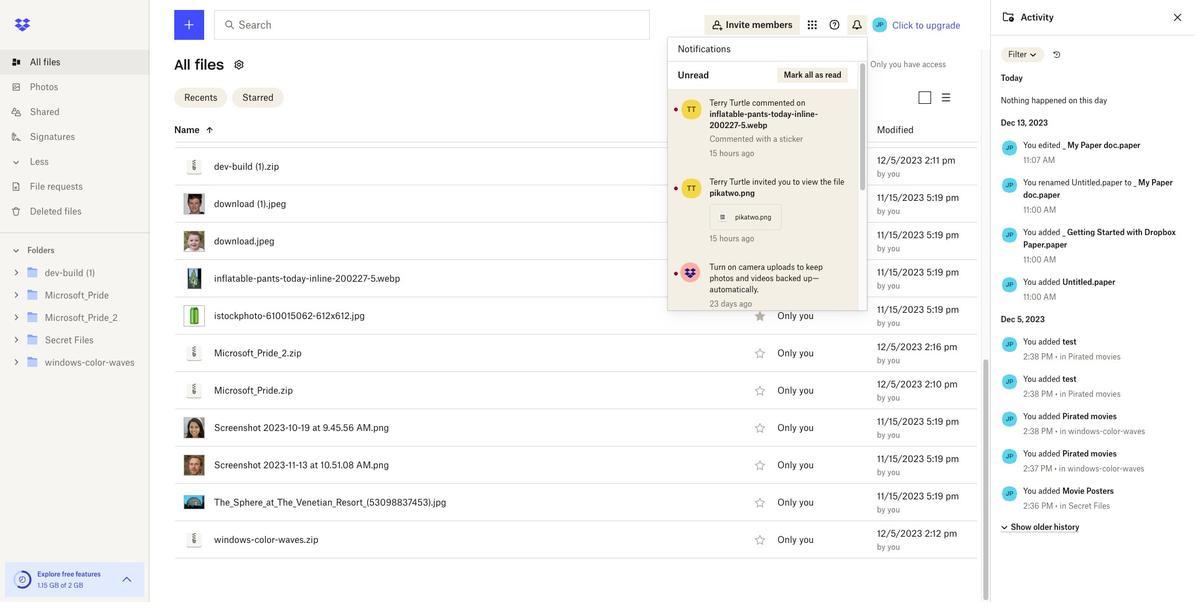 Task type: describe. For each thing, give the bounding box(es) containing it.
5:19 inside "element"
[[927, 43, 944, 53]]

11/15/2023 5:19 pm by you for the_sphere_at_the_venetian_resort_(53098837453).jpg
[[877, 491, 960, 515]]

as
[[815, 70, 824, 80]]

started
[[1097, 228, 1125, 237]]

only you have access
[[871, 60, 947, 69]]

folders button
[[0, 241, 149, 260]]

2:12
[[925, 528, 942, 539]]

only inside name 4570_university_ave____pierre_galant_1.0.jpg, modified 11/15/2023 5:19 pm, "element"
[[778, 49, 797, 60]]

2 horizontal spatial on
[[1069, 96, 1078, 105]]

days
[[721, 300, 737, 309]]

movie
[[1063, 487, 1085, 496]]

2 horizontal spatial files
[[195, 56, 224, 73]]

3 you from the top
[[1024, 228, 1037, 237]]

11/15/2023 5:19 pm by you inside the name db165f6aaa73d95c9004256537e7037b-uncropped_scaled_within_1536_1152.webp, modified 11/15/2023 5:19 pm, element
[[877, 117, 960, 141]]

add to starred image for microsoft_pride.zip
[[753, 383, 768, 398]]

5:19 for download.jpeg
[[927, 230, 944, 240]]

added inside you added movie posters 2:36 pm • in secret files
[[1039, 487, 1061, 496]]

12/5/2023 2:10 pm by you
[[877, 379, 958, 403]]

only you button for microsoft_pride_2.zip
[[778, 347, 814, 361]]

11:07
[[1024, 156, 1041, 165]]

by for the_sphere_at_the_venetian_resort_(53098837453).jpg
[[877, 505, 886, 515]]

5:19 for download (1).jpeg
[[927, 192, 944, 203]]

name istockphoto-610015062-612x612.jpg, modified 11/15/2023 5:19 pm, element
[[174, 298, 978, 335]]

pants- inside terry turtle commented on inflatable-pants-today-inline- 200227-5.webp commented with a sticker 15 hours ago
[[748, 110, 771, 119]]

1 vertical spatial ago
[[742, 234, 755, 243]]

in for you added pirated movies 2:37 pm • in windows-color-waves
[[1059, 465, 1066, 474]]

_ for with
[[1063, 228, 1066, 237]]

happened
[[1032, 96, 1067, 105]]

upgrade
[[927, 20, 961, 31]]

close right sidebar image
[[1171, 10, 1186, 25]]

you added movie posters 2:36 pm • in secret files
[[1024, 487, 1114, 511]]

by for microsoft_pride_2.zip
[[877, 356, 886, 365]]

files
[[1094, 502, 1111, 511]]

all files inside 'list item'
[[30, 57, 60, 67]]

turn on camera uploads to keep photos and videos backed up— automatically. button
[[710, 262, 846, 296]]

screenshot 2023-11-13 at 10.51.08 am.png
[[214, 460, 389, 470]]

by inside the name db165f6aaa73d95c9004256537e7037b-uncropped_scaled_within_1536_1152.webp, modified 11/15/2023 5:19 pm, element
[[877, 132, 886, 141]]

only you for windows-color-waves.zip
[[778, 535, 814, 546]]

1 you added test 2:38 pm • in pirated movies from the top
[[1024, 338, 1121, 362]]

pm for inflatable-pants-today-inline-200227-5.webp
[[946, 267, 960, 277]]

2:36
[[1024, 502, 1040, 511]]

only you inside name 4570_university_ave____pierre_galant_1.0.jpg, modified 11/15/2023 5:19 pm, "element"
[[778, 49, 814, 60]]

pm for 1703238.jpg
[[946, 80, 960, 91]]

commented
[[753, 98, 795, 108]]

ago inside terry turtle commented on inflatable-pants-today-inline- 200227-5.webp commented with a sticker 15 hours ago
[[742, 149, 755, 158]]

12/5/2023 for 12/5/2023 2:12 pm
[[877, 528, 923, 539]]

5:19 for inflatable-pants-today-inline-200227-5.webp
[[927, 267, 944, 277]]

ago inside turn on camera uploads to keep photos and videos backed up— automatically. 23 days ago
[[739, 300, 752, 309]]

today- inside terry turtle commented on inflatable-pants-today-inline- 200227-5.webp commented with a sticker 15 hours ago
[[771, 110, 795, 119]]

pirated inside 'you added pirated movies 2:38 pm • in windows-color-waves'
[[1063, 412, 1089, 422]]

the_sphere_at_the_venetian_resort_(53098837453).jpg link
[[214, 495, 446, 510]]

you renamed untitled.paper to
[[1024, 178, 1134, 187]]

the_sphere_at_the_venetian_resort_(53098837453).jpg
[[214, 497, 446, 508]]

11/15/2023 inside "element"
[[877, 43, 925, 53]]

you inside you added untitled.paper 11:00 am
[[1024, 278, 1037, 287]]

you inside you edited _ my paper doc.paper 11:07 am
[[1024, 141, 1037, 150]]

only you for microsoft_pride.zip
[[778, 386, 814, 396]]

you inside terry turtle invited you to view the file pikatwo.png
[[779, 177, 791, 187]]

name microsoft_pride.zip, modified 12/5/2023 2:10 pm, element
[[174, 372, 978, 410]]

2 test from the top
[[1063, 375, 1077, 384]]

less
[[30, 156, 49, 167]]

only for istockphoto-610015062-612x612.jpg
[[778, 311, 797, 321]]

paper inside _ my paper doc.paper
[[1152, 178, 1173, 187]]

click
[[893, 20, 914, 31]]

2 15 from the top
[[710, 234, 718, 243]]

color- inside 'element'
[[255, 535, 278, 545]]

movies inside "you added pirated movies 2:37 pm • in windows-color-waves"
[[1091, 450, 1117, 459]]

name download.jpeg, modified 11/15/2023 5:19 pm, element
[[174, 223, 978, 260]]

2023 for dec 13, 2023
[[1029, 118, 1048, 128]]

my inside you edited _ my paper doc.paper 11:07 am
[[1068, 141, 1079, 150]]

/the_sphere_at_the_venetian_resort_(53098837453).jpg image
[[184, 496, 205, 510]]

/db165f6aaa73d95c9004256537e7037b uncropped_scaled_within_1536_1152.webp image
[[184, 122, 205, 136]]

photos
[[710, 274, 734, 283]]

1 horizontal spatial all
[[174, 56, 191, 73]]

pm for microsoft_pride_2.zip
[[944, 342, 958, 352]]

pm for download (1).jpeg
[[946, 192, 960, 203]]

on inside terry turtle commented on inflatable-pants-today-inline- 200227-5.webp commented with a sticker 15 hours ago
[[797, 98, 806, 108]]

2023- for 10-
[[263, 423, 288, 433]]

10.51.08
[[321, 460, 354, 470]]

download (1).jpeg link
[[214, 196, 286, 211]]

posters
[[1087, 487, 1114, 496]]

mark all as read button
[[778, 68, 848, 83]]

uploads
[[767, 263, 795, 272]]

1 test from the top
[[1063, 338, 1077, 347]]

pm for screenshot 2023-10-19 at 9.45.56 am.png
[[946, 416, 960, 427]]

add to starred image for windows-color-waves.zip
[[753, 533, 768, 548]]

starred button
[[232, 87, 284, 107]]

on inside turn on camera uploads to keep photos and videos backed up— automatically. 23 days ago
[[728, 263, 737, 272]]

11/15/2023 5:19 pm by you inside name 4570_university_ave____pierre_galant_1.0.jpg, modified 11/15/2023 5:19 pm, "element"
[[877, 43, 960, 66]]

11/15/2023 for screenshot 2023-11-13 at 10.51.08 am.png
[[877, 454, 925, 464]]

_ for doc.paper
[[1134, 178, 1137, 187]]

all
[[805, 70, 814, 80]]

added inside 'you added pirated movies 2:38 pm • in windows-color-waves'
[[1039, 412, 1061, 422]]

modified
[[877, 124, 914, 135]]

day
[[1095, 96, 1108, 105]]

getting
[[1068, 228, 1096, 237]]

only for windows-color-waves.zip
[[778, 535, 797, 546]]

photos
[[30, 82, 58, 92]]

by for inflatable-pants-today-inline-200227-5.webp
[[877, 281, 886, 291]]

to inside terry turtle invited you to view the file pikatwo.png
[[793, 177, 800, 187]]

pm for you added pirated movies 2:38 pm • in windows-color-waves
[[1042, 427, 1054, 437]]

microsoft_pride_2.zip link
[[214, 346, 302, 361]]

you inside 'you added pirated movies 2:38 pm • in windows-color-waves'
[[1024, 412, 1037, 422]]

11/15/2023 for screenshot 2023-10-19 at 9.45.56 am.png
[[877, 416, 925, 427]]

dec for dec 5, 2023
[[1001, 315, 1016, 324]]

name button
[[174, 122, 747, 137]]

you inside 12/5/2023 2:11 pm by you
[[888, 169, 901, 178]]

5:19 for screenshot 2023-10-19 at 9.45.56 am.png
[[927, 416, 944, 427]]

shared
[[30, 106, 60, 117]]

by for download (1).jpeg
[[877, 206, 886, 216]]

only you for microsoft_pride_2.zip
[[778, 348, 814, 359]]

you edited _ my paper doc.paper 11:07 am
[[1024, 141, 1141, 165]]

you inside "you added pirated movies 2:37 pm • in windows-color-waves"
[[1024, 450, 1037, 459]]

requests
[[47, 181, 83, 192]]

am inside you edited _ my paper doc.paper 11:07 am
[[1043, 156, 1056, 165]]

terry for terry turtle invited you to view the file pikatwo.png
[[710, 177, 728, 187]]

name microsoft_pride_2.zip, modified 12/5/2023 2:16 pm, element
[[174, 335, 978, 372]]

explore free features 1.15 gb of 2 gb
[[37, 571, 101, 590]]

name
[[174, 124, 200, 135]]

file requests link
[[10, 174, 149, 199]]

1703238.jpg
[[214, 86, 265, 97]]

you inside name download.jpeg, modified 11/15/2023 5:19 pm, 'element'
[[888, 244, 901, 253]]

am.png for screenshot 2023-11-13 at 10.51.08 am.png
[[356, 460, 389, 470]]

up—
[[804, 274, 820, 283]]

you inside you added movie posters 2:36 pm • in secret files
[[1024, 487, 1037, 496]]

notifications
[[678, 44, 731, 54]]

inflatable- inside terry turtle commented on inflatable-pants-today-inline- 200227-5.webp commented with a sticker 15 hours ago
[[710, 110, 748, 119]]

4 members button
[[778, 272, 825, 286]]

to up 'started'
[[1125, 178, 1132, 187]]

folders
[[27, 246, 55, 255]]

terry turtle commented on inflatable-pants-today-inline- 200227-5.webp commented with a sticker 15 hours ago
[[710, 98, 818, 158]]

am.png for screenshot 2023-10-19 at 9.45.56 am.png
[[356, 423, 389, 433]]

paper inside you edited _ my paper doc.paper 11:07 am
[[1081, 141, 1102, 150]]

shared link
[[10, 100, 149, 125]]

dev-
[[214, 161, 232, 172]]

at for 10.51.08
[[310, 460, 318, 470]]

only you button for microsoft_pride.zip
[[778, 384, 814, 398]]

doc.paper inside you edited _ my paper doc.paper 11:07 am
[[1104, 141, 1141, 150]]

200227- inside terry turtle commented on inflatable-pants-today-inline- 200227-5.webp commented with a sticker 15 hours ago
[[710, 121, 741, 130]]

edited
[[1039, 141, 1061, 150]]

invited
[[753, 177, 777, 187]]

recents button
[[174, 87, 227, 107]]

and
[[736, 274, 749, 283]]

only you for 1703238.jpg
[[778, 87, 814, 97]]

pm up 'you added pirated movies 2:38 pm • in windows-color-waves'
[[1042, 390, 1054, 399]]

turn on camera uploads to keep photos and videos backed up— automatically. 23 days ago
[[710, 263, 823, 309]]

1 horizontal spatial access
[[923, 60, 947, 69]]

by for download.jpeg
[[877, 244, 886, 253]]

name screenshot 2023-10-19 at 9.45.56 am.png, modified 11/15/2023 5:19 pm, element
[[174, 410, 978, 447]]

all files link
[[10, 50, 149, 75]]

pm for the_sphere_at_the_venetian_resort_(53098837453).jpg
[[946, 491, 960, 502]]

deleted
[[30, 206, 62, 217]]

you inside "12/5/2023 2:10 pm by you"
[[888, 393, 901, 403]]

1.15
[[37, 582, 48, 590]]

nothing happened on this day
[[1001, 96, 1108, 105]]

who can access
[[778, 124, 845, 135]]

windows- inside 'element'
[[214, 535, 255, 545]]

11/15/2023 for download (1).jpeg
[[877, 192, 925, 203]]

by for screenshot 2023-11-13 at 10.51.08 am.png
[[877, 468, 886, 477]]

dec 5, 2023
[[1001, 315, 1045, 324]]

untitled.paper for added
[[1063, 278, 1116, 287]]

waves.zip
[[278, 535, 319, 545]]

pm for you added pirated movies 2:37 pm • in windows-color-waves
[[1041, 465, 1053, 474]]

2:10
[[925, 379, 942, 390]]

files for 'all files' link
[[43, 57, 60, 67]]

a
[[774, 135, 778, 144]]

12/5/2023 2:11 pm by you
[[877, 155, 956, 178]]

file
[[30, 181, 45, 192]]

1 horizontal spatial all files
[[174, 56, 224, 73]]

rewind this folder image
[[1052, 50, 1062, 60]]

only you for the_sphere_at_the_venetian_resort_(53098837453).jpg
[[778, 498, 814, 508]]

photos link
[[10, 75, 149, 100]]

am up you added
[[1044, 205, 1057, 215]]

at for 9.45.56
[[313, 423, 321, 433]]

only for download (1).jpeg
[[778, 199, 797, 209]]

add to starred image for 1703238.jpg
[[753, 84, 768, 99]]

of
[[61, 582, 66, 590]]

3 5:19 from the top
[[927, 117, 944, 128]]

sticker
[[780, 135, 803, 144]]

pm for istockphoto-610015062-612x612.jpg
[[946, 304, 960, 315]]

you added pirated movies 2:38 pm • in windows-color-waves
[[1024, 412, 1146, 437]]

pirated inside "you added pirated movies 2:37 pm • in windows-color-waves"
[[1063, 450, 1089, 459]]

only for microsoft_pride.zip
[[778, 386, 797, 396]]

2:37
[[1024, 465, 1039, 474]]

download.jpeg link
[[214, 234, 275, 249]]

paper.paper
[[1024, 240, 1068, 250]]

untitled.paper for renamed
[[1072, 178, 1123, 187]]

only for screenshot 2023-11-13 at 10.51.08 am.png
[[778, 460, 797, 471]]

by for screenshot 2023-10-19 at 9.45.56 am.png
[[877, 431, 886, 440]]

who
[[778, 124, 797, 135]]

remove from starred image for only you button within name istockphoto-610015062-612x612.jpg, modified 11/15/2023 5:19 pm, 'element'
[[753, 309, 768, 324]]

movies inside 'you added pirated movies 2:38 pm • in windows-color-waves'
[[1091, 412, 1117, 422]]

12/5/2023 for 12/5/2023 2:10 pm
[[877, 379, 923, 390]]

2023 for dec 5, 2023
[[1026, 315, 1045, 324]]

add to starred image for download.jpeg
[[753, 234, 768, 249]]

2 2:38 from the top
[[1024, 390, 1040, 399]]

pikatwo.png inside terry turtle invited you to view the file pikatwo.png
[[710, 189, 755, 198]]

pm for microsoft_pride.zip
[[945, 379, 958, 390]]

2 you from the top
[[1024, 178, 1037, 187]]

only you for download (1).jpeg
[[778, 199, 814, 209]]

free
[[62, 571, 74, 579]]

you inside '12/5/2023 2:16 pm by you'
[[888, 356, 901, 365]]

all inside 'all files' link
[[30, 57, 41, 67]]

have
[[904, 60, 921, 69]]

/inflatable pants today inline 200227 5.webp image
[[187, 268, 201, 289]]

11:00 for _ getting started with dropbox paper.paper
[[1024, 255, 1042, 265]]

screenshot for screenshot 2023-11-13 at 10.51.08 am.png
[[214, 460, 261, 470]]

file
[[834, 177, 845, 187]]

5.webp inside inflatable-pants-today-inline-200227-5.webp link
[[371, 273, 400, 284]]

1 2:38 from the top
[[1024, 352, 1040, 362]]

612x612.jpg
[[316, 310, 365, 321]]

11-
[[288, 460, 299, 470]]

/screenshot 2023-10-19 at 9.45.56 am.png image
[[184, 418, 205, 439]]

11/15/2023 5:19 pm by you for 1703238.jpg
[[877, 80, 960, 104]]

15 hours ago
[[710, 234, 755, 243]]

0 horizontal spatial pants-
[[257, 273, 283, 284]]

build
[[232, 161, 253, 172]]

5:19 for 1703238.jpg
[[927, 80, 944, 91]]

only you for screenshot 2023-11-13 at 10.51.08 am.png
[[778, 460, 814, 471]]

only for screenshot 2023-10-19 at 9.45.56 am.png
[[778, 423, 797, 434]]

name download (1).jpeg, modified 11/15/2023 5:19 pm, element
[[174, 186, 978, 223]]

recents
[[184, 92, 217, 102]]

1 gb from the left
[[49, 582, 59, 590]]

you added pirated movies 2:37 pm • in windows-color-waves
[[1024, 450, 1145, 474]]

11/15/2023 for inflatable-pants-today-inline-200227-5.webp
[[877, 267, 925, 277]]

screenshot 2023-11-13 at 10.51.08 am.png link
[[214, 458, 389, 473]]

explore
[[37, 571, 61, 579]]



Task type: vqa. For each thing, say whether or not it's contained in the screenshot.
the Folders inside Folders link
no



Task type: locate. For each thing, give the bounding box(es) containing it.
screenshot right /screenshot 2023-11-13 at 10.51.08 am.png image
[[214, 460, 261, 470]]

11:00 up you added
[[1024, 205, 1042, 215]]

1 horizontal spatial 200227-
[[710, 121, 741, 130]]

1 horizontal spatial paper
[[1152, 178, 1173, 187]]

_ inside _ my paper doc.paper
[[1134, 178, 1137, 187]]

2023
[[1029, 118, 1048, 128], [1026, 315, 1045, 324]]

6 added from the top
[[1039, 450, 1061, 459]]

1 15 from the top
[[710, 149, 718, 158]]

by for istockphoto-610015062-612x612.jpg
[[877, 319, 886, 328]]

inflatable- up istockphoto-
[[214, 273, 257, 284]]

9 11/15/2023 5:19 pm by you from the top
[[877, 454, 960, 477]]

untitled.paper inside you added untitled.paper 11:00 am
[[1063, 278, 1116, 287]]

15
[[710, 149, 718, 158], [710, 234, 718, 243]]

am.png right 9.45.56
[[356, 423, 389, 433]]

5,
[[1018, 315, 1024, 324]]

2:38 up 'you added pirated movies 2:38 pm • in windows-color-waves'
[[1024, 390, 1040, 399]]

1 vertical spatial 15
[[710, 234, 718, 243]]

you added test 2:38 pm • in pirated movies down the dec 5, 2023
[[1024, 338, 1121, 362]]

name the_sphere_at_the_venetian_resort_(53098837453).jpg, modified 11/15/2023 5:19 pm, element
[[174, 485, 978, 522]]

only you button for screenshot 2023-11-13 at 10.51.08 am.png
[[778, 459, 814, 473]]

0 vertical spatial color-
[[1103, 427, 1124, 437]]

doc.paper
[[1104, 141, 1141, 150], [1024, 191, 1061, 200]]

remove from starred image right days
[[753, 309, 768, 324]]

7 11/15/2023 5:19 pm by you from the top
[[877, 304, 960, 328]]

pm inside "you added pirated movies 2:37 pm • in windows-color-waves"
[[1041, 465, 1053, 474]]

pm inside 12/5/2023 2:12 pm by you
[[944, 528, 958, 539]]

files
[[195, 56, 224, 73], [43, 57, 60, 67], [64, 206, 82, 217]]

pm
[[946, 43, 960, 53], [946, 80, 960, 91], [946, 117, 960, 128], [942, 155, 956, 165], [946, 192, 960, 203], [946, 230, 960, 240], [946, 267, 960, 277], [946, 304, 960, 315], [944, 342, 958, 352], [945, 379, 958, 390], [946, 416, 960, 427], [946, 454, 960, 464], [946, 491, 960, 502], [944, 528, 958, 539]]

on right turn
[[728, 263, 737, 272]]

_ left "getting"
[[1063, 228, 1066, 237]]

4 only you button from the top
[[778, 198, 814, 211]]

pm inside "element"
[[946, 43, 960, 53]]

1 only you from the top
[[778, 49, 814, 60]]

5:19 for the_sphere_at_the_venetian_resort_(53098837453).jpg
[[927, 491, 944, 502]]

8 add to starred image from the top
[[753, 533, 768, 548]]

2 11/15/2023 5:19 pm by you from the top
[[877, 80, 960, 104]]

2 11:00 from the top
[[1024, 255, 1042, 265]]

add to starred image inside 'name download (1).jpeg, modified 11/15/2023 5:19 pm,' element
[[753, 196, 768, 211]]

my right edited
[[1068, 141, 1079, 150]]

you added test 2:38 pm • in pirated movies up 'you added pirated movies 2:38 pm • in windows-color-waves'
[[1024, 375, 1121, 399]]

1 you from the top
[[1024, 141, 1037, 150]]

am inside you added untitled.paper 11:00 am
[[1044, 293, 1057, 302]]

windows-color-waves.zip
[[214, 535, 319, 545]]

untitled.paper down _ getting started with dropbox paper.paper
[[1063, 278, 1116, 287]]

0 vertical spatial today-
[[771, 110, 795, 119]]

file requests
[[30, 181, 83, 192]]

0 vertical spatial test
[[1063, 338, 1077, 347]]

0 vertical spatial inflatable-
[[710, 110, 748, 119]]

only for 1703238.jpg
[[778, 87, 797, 97]]

0 vertical spatial doc.paper
[[1104, 141, 1141, 150]]

8 11/15/2023 5:19 pm by you from the top
[[877, 416, 960, 440]]

today
[[1001, 73, 1023, 83]]

6 5:19 from the top
[[927, 267, 944, 277]]

11/15/2023
[[877, 43, 925, 53], [877, 80, 925, 91], [877, 117, 925, 128], [877, 192, 925, 203], [877, 230, 925, 240], [877, 267, 925, 277], [877, 304, 925, 315], [877, 416, 925, 427], [877, 454, 925, 464], [877, 491, 925, 502]]

2 terry from the top
[[710, 177, 728, 187]]

2 by from the top
[[877, 94, 886, 104]]

all files up /1703238.jpg image
[[174, 56, 224, 73]]

2 vertical spatial color-
[[255, 535, 278, 545]]

2:38 down the dec 5, 2023
[[1024, 352, 1040, 362]]

all files
[[174, 56, 224, 73], [30, 57, 60, 67]]

at right "19"
[[313, 423, 321, 433]]

only you button inside 'name download (1).jpeg, modified 11/15/2023 5:19 pm,' element
[[778, 198, 814, 211]]

1 vertical spatial turtle
[[730, 177, 751, 187]]

5:19 for istockphoto-610015062-612x612.jpg
[[927, 304, 944, 315]]

color- for you added pirated movies 2:38 pm • in windows-color-waves
[[1103, 427, 1124, 437]]

doc.paper down renamed
[[1024, 191, 1061, 200]]

group
[[0, 260, 149, 384]]

1 11:00 am from the top
[[1024, 205, 1057, 215]]

9 only you from the top
[[778, 460, 814, 471]]

_ down you edited _ my paper doc.paper 11:07 am
[[1134, 178, 1137, 187]]

1 vertical spatial test
[[1063, 375, 1077, 384]]

1 vertical spatial tt
[[687, 184, 696, 193]]

hours down commented
[[720, 149, 740, 158]]

pm for you added movie posters 2:36 pm • in secret files
[[1042, 502, 1054, 511]]

5 you from the top
[[1024, 338, 1037, 347]]

4 you from the top
[[1024, 278, 1037, 287]]

my
[[1068, 141, 1079, 150], [1139, 178, 1150, 187]]

only you button for windows-color-waves.zip
[[778, 534, 814, 547]]

only you button inside the name db165f6aaa73d95c9004256537e7037b-uncropped_scaled_within_1536_1152.webp, modified 11/15/2023 5:19 pm, element
[[778, 123, 814, 137]]

6 11/15/2023 5:19 pm by you from the top
[[877, 267, 960, 291]]

today- up 610015062-
[[283, 273, 309, 284]]

pm inside "12/5/2023 2:10 pm by you"
[[945, 379, 958, 390]]

3 add to starred image from the top
[[753, 346, 768, 361]]

by for dev-build (1).zip
[[877, 169, 886, 178]]

1 vertical spatial inflatable-
[[214, 273, 257, 284]]

dec
[[1001, 118, 1016, 128], [1001, 315, 1016, 324]]

access right have
[[923, 60, 947, 69]]

terry up commented
[[710, 98, 728, 108]]

11:00 am for _ getting started with dropbox paper.paper
[[1024, 255, 1057, 265]]

by inside name the_sphere_at_the_venetian_resort_(53098837453).jpg, modified 11/15/2023 5:19 pm, element
[[877, 505, 886, 515]]

istockphoto-610015062-612x612.jpg
[[214, 310, 365, 321]]

10 only you button from the top
[[778, 496, 814, 510]]

1 terry from the top
[[710, 98, 728, 108]]

by inside name istockphoto-610015062-612x612.jpg, modified 11/15/2023 5:19 pm, 'element'
[[877, 319, 886, 328]]

1 horizontal spatial my
[[1139, 178, 1150, 187]]

1 vertical spatial access
[[817, 124, 845, 135]]

11/15/2023 5:19 pm by you inside 'name download (1).jpeg, modified 11/15/2023 5:19 pm,' element
[[877, 192, 960, 216]]

0 horizontal spatial on
[[728, 263, 737, 272]]

5:19 for screenshot 2023-11-13 at 10.51.08 am.png
[[927, 454, 944, 464]]

1 horizontal spatial inline-
[[795, 110, 818, 119]]

2 11/15/2023 from the top
[[877, 80, 925, 91]]

11/15/2023 for the_sphere_at_the_venetian_resort_(53098837453).jpg
[[877, 491, 925, 502]]

gb left the of on the left
[[49, 582, 59, 590]]

at right '13'
[[310, 460, 318, 470]]

modified button
[[877, 122, 947, 137]]

11 by from the top
[[877, 431, 886, 440]]

1 vertical spatial remove from starred image
[[753, 309, 768, 324]]

9 only you button from the top
[[778, 459, 814, 473]]

table containing 11/15/2023 5:19 pm
[[157, 0, 978, 559]]

add to starred image inside name the_sphere_at_the_venetian_resort_(53098837453).jpg, modified 11/15/2023 5:19 pm, element
[[753, 495, 768, 510]]

pm inside 'you added pirated movies 2:38 pm • in windows-color-waves'
[[1042, 427, 1054, 437]]

by for 1703238.jpg
[[877, 94, 886, 104]]

12/5/2023 inside 12/5/2023 2:12 pm by you
[[877, 528, 923, 539]]

1 horizontal spatial gb
[[74, 582, 83, 590]]

windows- for 2:37 pm
[[1068, 465, 1103, 474]]

1 vertical spatial 200227-
[[335, 273, 371, 284]]

dropbox
[[1145, 228, 1176, 237]]

windows- for 2:38 pm
[[1069, 427, 1103, 437]]

by inside 12/5/2023 2:11 pm by you
[[877, 169, 886, 178]]

10 by from the top
[[877, 393, 886, 403]]

you inside name inflatable-pants-today-inline-200227-5.webp, modified 11/15/2023 5:19 pm, element
[[888, 281, 901, 291]]

1 am.png from the top
[[356, 423, 389, 433]]

ago down commented
[[742, 149, 755, 158]]

only you button inside name 4570_university_ave____pierre_galant_1.0.jpg, modified 11/15/2023 5:19 pm, "element"
[[778, 48, 814, 62]]

0 horizontal spatial all
[[30, 57, 41, 67]]

turtle for commented
[[730, 98, 751, 108]]

doc.paper down day on the top right
[[1104, 141, 1141, 150]]

only inside name microsoft_pride.zip, modified 12/5/2023 2:10 pm, element
[[778, 386, 797, 396]]

doc.paper inside _ my paper doc.paper
[[1024, 191, 1061, 200]]

terry down commented
[[710, 177, 728, 187]]

3 only you from the top
[[778, 124, 814, 135]]

11/15/2023 5:19 pm by you for screenshot 2023-11-13 at 10.51.08 am.png
[[877, 454, 960, 477]]

2 only you from the top
[[778, 87, 814, 97]]

microsoft_pride.zip link
[[214, 383, 293, 398]]

0 vertical spatial inline-
[[795, 110, 818, 119]]

pikatwo.png down invited
[[710, 189, 755, 198]]

610015062-
[[266, 310, 316, 321]]

only for the_sphere_at_the_venetian_resort_(53098837453).jpg
[[778, 498, 797, 508]]

waves for you added pirated movies 2:37 pm • in windows-color-waves
[[1123, 465, 1145, 474]]

name screenshot 2023-11-13 at 10.51.08 am.png, modified 11/15/2023 5:19 pm, element
[[174, 447, 978, 485]]

0 horizontal spatial inflatable-
[[214, 273, 257, 284]]

waves for you added pirated movies 2:38 pm • in windows-color-waves
[[1124, 427, 1146, 437]]

only for microsoft_pride_2.zip
[[778, 348, 797, 359]]

pm inside you added movie posters 2:36 pm • in secret files
[[1042, 502, 1054, 511]]

pm for screenshot 2023-11-13 at 10.51.08 am.png
[[946, 454, 960, 464]]

dev-build (1).zip
[[214, 161, 279, 172]]

am down paper.paper
[[1044, 255, 1057, 265]]

7 only you from the top
[[778, 386, 814, 396]]

10 only you from the top
[[778, 498, 814, 508]]

• for you added pirated movies 2:38 pm • in windows-color-waves
[[1056, 427, 1058, 437]]

1 11/15/2023 5:19 pm by you from the top
[[877, 43, 960, 66]]

1 vertical spatial my
[[1139, 178, 1150, 187]]

my up dropbox
[[1139, 178, 1150, 187]]

0 horizontal spatial doc.paper
[[1024, 191, 1061, 200]]

2023 right 13,
[[1029, 118, 1048, 128]]

2:38 up 2:37
[[1024, 427, 1040, 437]]

you inside 12/5/2023 2:12 pm by you
[[888, 543, 901, 552]]

inline- up 612x612.jpg in the bottom left of the page
[[309, 273, 335, 284]]

1 vertical spatial pikatwo.png
[[735, 214, 772, 221]]

0 vertical spatial waves
[[1124, 427, 1146, 437]]

turtle left commented
[[730, 98, 751, 108]]

2 you added test 2:38 pm • in pirated movies from the top
[[1024, 375, 1121, 399]]

files up photos
[[43, 57, 60, 67]]

all files up photos
[[30, 57, 60, 67]]

microsoft_pride_2.zip
[[214, 348, 302, 358]]

2 screenshot from the top
[[214, 460, 261, 470]]

8 by from the top
[[877, 319, 886, 328]]

by inside "12/5/2023 2:10 pm by you"
[[877, 393, 886, 403]]

test down you added untitled.paper 11:00 am
[[1063, 338, 1077, 347]]

pirated
[[1069, 352, 1094, 362], [1069, 390, 1094, 399], [1063, 412, 1089, 422], [1063, 450, 1089, 459]]

add to starred image up the camera
[[753, 234, 768, 249]]

1 vertical spatial windows-
[[1068, 465, 1103, 474]]

8 only you from the top
[[778, 423, 814, 434]]

2 added from the top
[[1039, 278, 1061, 287]]

0 horizontal spatial with
[[756, 135, 772, 144]]

pikatwo.png up 15 hours ago
[[735, 214, 772, 221]]

only you inside name microsoft_pride_2.zip, modified 12/5/2023 2:16 pm, element
[[778, 348, 814, 359]]

renamed
[[1039, 178, 1070, 187]]

/download (1).jpeg image
[[184, 193, 205, 215]]

files for deleted files link
[[64, 206, 82, 217]]

11/15/2023 5:19 pm by you inside name download.jpeg, modified 11/15/2023 5:19 pm, 'element'
[[877, 230, 960, 253]]

pants- up istockphoto-610015062-612x612.jpg
[[257, 273, 283, 284]]

/1703238.jpg image
[[184, 81, 205, 102]]

1 tt from the top
[[687, 105, 696, 114]]

pikatwo.png
[[710, 189, 755, 198], [735, 214, 772, 221]]

1 vertical spatial inline-
[[309, 273, 335, 284]]

0 vertical spatial hours
[[720, 149, 740, 158]]

_ my paper doc.paper
[[1024, 178, 1173, 200]]

screenshot down microsoft_pride.zip link
[[214, 423, 261, 433]]

add to starred image
[[753, 84, 768, 99], [753, 122, 768, 137], [753, 346, 768, 361], [753, 383, 768, 398], [753, 421, 768, 436], [753, 458, 768, 473], [753, 495, 768, 510], [753, 533, 768, 548]]

test
[[1063, 338, 1077, 347], [1063, 375, 1077, 384]]

by inside name download.jpeg, modified 11/15/2023 5:19 pm, 'element'
[[877, 244, 886, 253]]

200227- inside table
[[335, 273, 371, 284]]

all
[[174, 56, 191, 73], [30, 57, 41, 67]]

1 vertical spatial 5.webp
[[371, 273, 400, 284]]

2 vertical spatial windows-
[[214, 535, 255, 545]]

only inside name the_sphere_at_the_venetian_resort_(53098837453).jpg, modified 11/15/2023 5:19 pm, element
[[778, 498, 797, 508]]

starred
[[242, 92, 274, 102]]

1 horizontal spatial on
[[797, 98, 806, 108]]

commented
[[710, 135, 754, 144]]

remove from starred image for only you button within name 4570_university_ave____pierre_galant_1.0.jpg, modified 11/15/2023 5:19 pm, "element"
[[753, 47, 768, 62]]

11 only you button from the top
[[778, 534, 814, 547]]

2023- for 11-
[[263, 460, 288, 470]]

1 horizontal spatial today-
[[771, 110, 795, 119]]

today- inside table
[[283, 273, 309, 284]]

2:38 inside 'you added pirated movies 2:38 pm • in windows-color-waves'
[[1024, 427, 1040, 437]]

0 vertical spatial 200227-
[[710, 121, 741, 130]]

untitled.paper down you edited _ my paper doc.paper 11:07 am
[[1072, 178, 1123, 187]]

0 vertical spatial with
[[756, 135, 772, 144]]

windows- inside "you added pirated movies 2:37 pm • in windows-color-waves"
[[1068, 465, 1103, 474]]

11/15/2023 5:19 pm by you for istockphoto-610015062-612x612.jpg
[[877, 304, 960, 328]]

/download.jpeg image
[[184, 231, 205, 252]]

11:00 am up you added
[[1024, 205, 1057, 215]]

inline- up can at the top right
[[795, 110, 818, 119]]

today- down commented
[[771, 110, 795, 119]]

1 add to starred image from the top
[[753, 196, 768, 211]]

waves inside "you added pirated movies 2:37 pm • in windows-color-waves"
[[1123, 465, 1145, 474]]

1 vertical spatial 11:00 am
[[1024, 255, 1057, 265]]

11:00 am down paper.paper
[[1024, 255, 1057, 265]]

10 11/15/2023 from the top
[[877, 491, 925, 502]]

11/15/2023 5:19 pm by you inside name istockphoto-610015062-612x612.jpg, modified 11/15/2023 5:19 pm, 'element'
[[877, 304, 960, 328]]

12/5/2023 for 12/5/2023 2:11 pm
[[877, 155, 923, 165]]

remove from starred image
[[753, 271, 768, 286]]

12/5/2023 inside "12/5/2023 2:10 pm by you"
[[877, 379, 923, 390]]

0 vertical spatial paper
[[1081, 141, 1102, 150]]

access right can at the top right
[[817, 124, 845, 135]]

dev-build (1).zip link
[[214, 159, 279, 174]]

5 11/15/2023 5:19 pm by you from the top
[[877, 230, 960, 253]]

19
[[301, 423, 310, 433]]

11/15/2023 5:19 pm by you for download.jpeg
[[877, 230, 960, 253]]

1 vertical spatial hours
[[720, 234, 740, 243]]

200227- up commented
[[710, 121, 741, 130]]

2 vertical spatial 2:38
[[1024, 427, 1040, 437]]

6 by from the top
[[877, 244, 886, 253]]

1 vertical spatial at
[[310, 460, 318, 470]]

2 2023- from the top
[[263, 460, 288, 470]]

10 5:19 from the top
[[927, 491, 944, 502]]

2 am.png from the top
[[356, 460, 389, 470]]

2 turtle from the top
[[730, 177, 751, 187]]

inflatable-pants-today-inline-200227-5.webp link
[[214, 271, 400, 286]]

5 by from the top
[[877, 206, 886, 216]]

am up the dec 5, 2023
[[1044, 293, 1057, 302]]

1 horizontal spatial pants-
[[748, 110, 771, 119]]

pm inside 12/5/2023 2:11 pm by you
[[942, 155, 956, 165]]

you added
[[1024, 228, 1063, 237]]

0 vertical spatial add to starred image
[[753, 196, 768, 211]]

on up can at the top right
[[797, 98, 806, 108]]

11:00 am
[[1024, 205, 1057, 215], [1024, 255, 1057, 265]]

0 horizontal spatial access
[[817, 124, 845, 135]]

inflatable- inside inflatable-pants-today-inline-200227-5.webp link
[[214, 273, 257, 284]]

13
[[299, 460, 308, 470]]

unread
[[678, 70, 709, 80]]

0 vertical spatial access
[[923, 60, 947, 69]]

• inside you added movie posters 2:36 pm • in secret files
[[1056, 502, 1058, 511]]

backed
[[776, 274, 802, 283]]

add to starred image for download (1).jpeg
[[753, 196, 768, 211]]

7 you from the top
[[1024, 412, 1037, 422]]

name dev-build (1).zip, modified 12/5/2023 2:11 pm, element
[[174, 148, 978, 186]]

files inside 'list item'
[[43, 57, 60, 67]]

0 vertical spatial tt
[[687, 105, 696, 114]]

paper up dropbox
[[1152, 178, 1173, 187]]

dec left 13,
[[1001, 118, 1016, 128]]

1 horizontal spatial 5.webp
[[741, 121, 768, 130]]

0 vertical spatial 15
[[710, 149, 718, 158]]

add to starred image for screenshot 2023-10-19 at 9.45.56 am.png
[[753, 421, 768, 436]]

5.webp
[[741, 121, 768, 130], [371, 273, 400, 284]]

0 vertical spatial 2:38
[[1024, 352, 1040, 362]]

11/15/2023 5:19 pm by you for download (1).jpeg
[[877, 192, 960, 216]]

6 only you from the top
[[778, 348, 814, 359]]

with
[[756, 135, 772, 144], [1127, 228, 1143, 237]]

remove from starred image up commented
[[753, 47, 768, 62]]

1 vertical spatial waves
[[1123, 465, 1145, 474]]

_ inside _ getting started with dropbox paper.paper
[[1063, 228, 1066, 237]]

1 vertical spatial doc.paper
[[1024, 191, 1061, 200]]

microsoft_pride.zip
[[214, 385, 293, 396]]

12/5/2023 2:16 pm by you
[[877, 342, 958, 365]]

name 1703238.jpg, modified 11/15/2023 5:19 pm, element
[[174, 74, 978, 111]]

1 vertical spatial add to starred image
[[753, 234, 768, 249]]

1 vertical spatial paper
[[1152, 178, 1173, 187]]

am
[[1043, 156, 1056, 165], [1044, 205, 1057, 215], [1044, 255, 1057, 265], [1044, 293, 1057, 302]]

1 only you button from the top
[[778, 48, 814, 62]]

in for you added movie posters 2:36 pm • in secret files
[[1060, 502, 1067, 511]]

only you button for 1703238.jpg
[[778, 85, 814, 99]]

2 add to starred image from the top
[[753, 234, 768, 249]]

only you button inside name windows-color-waves.zip, modified 12/5/2023 2:12 pm, 'element'
[[778, 534, 814, 547]]

turtle for invited
[[730, 177, 751, 187]]

15 up turn
[[710, 234, 718, 243]]

1 horizontal spatial with
[[1127, 228, 1143, 237]]

add to starred image
[[753, 196, 768, 211], [753, 234, 768, 249]]

0 vertical spatial 11:00 am
[[1024, 205, 1057, 215]]

4 5:19 from the top
[[927, 192, 944, 203]]

0 horizontal spatial gb
[[49, 582, 59, 590]]

all up /1703238.jpg image
[[174, 56, 191, 73]]

0 vertical spatial you added test 2:38 pm • in pirated movies
[[1024, 338, 1121, 362]]

0 vertical spatial at
[[313, 423, 321, 433]]

4 11/15/2023 from the top
[[877, 192, 925, 203]]

12/5/2023 left 2:12
[[877, 528, 923, 539]]

0 horizontal spatial all files
[[30, 57, 60, 67]]

pm for download.jpeg
[[946, 230, 960, 240]]

1 horizontal spatial doc.paper
[[1104, 141, 1141, 150]]

11/15/2023 5:19 pm by you inside name inflatable-pants-today-inline-200227-5.webp, modified 11/15/2023 5:19 pm, element
[[877, 267, 960, 291]]

4 only you from the top
[[778, 199, 814, 209]]

inline- inside terry turtle commented on inflatable-pants-today-inline- 200227-5.webp commented with a sticker 15 hours ago
[[795, 110, 818, 119]]

5 add to starred image from the top
[[753, 421, 768, 436]]

11/15/2023 for download.jpeg
[[877, 230, 925, 240]]

by inside 12/5/2023 2:12 pm by you
[[877, 543, 886, 552]]

2 vertical spatial ago
[[739, 300, 752, 309]]

add to starred image inside name download.jpeg, modified 11/15/2023 5:19 pm, 'element'
[[753, 234, 768, 249]]

5:19
[[927, 43, 944, 53], [927, 80, 944, 91], [927, 117, 944, 128], [927, 192, 944, 203], [927, 230, 944, 240], [927, 267, 944, 277], [927, 304, 944, 315], [927, 416, 944, 427], [927, 454, 944, 464], [927, 491, 944, 502]]

only you button inside name microsoft_pride_2.zip, modified 12/5/2023 2:16 pm, element
[[778, 347, 814, 361]]

tt for pikatwo.png
[[687, 184, 696, 193]]

7 5:19 from the top
[[927, 304, 944, 315]]

1 horizontal spatial inflatable-
[[710, 110, 748, 119]]

to left view
[[793, 177, 800, 187]]

inflatable- up commented
[[710, 110, 748, 119]]

1 added from the top
[[1039, 228, 1061, 237]]

only you button inside name 1703238.jpg, modified 11/15/2023 5:19 pm, element
[[778, 85, 814, 99]]

1 vertical spatial _
[[1134, 178, 1137, 187]]

4 12/5/2023 from the top
[[877, 528, 923, 539]]

6 only you button from the top
[[778, 347, 814, 361]]

add to starred image inside name microsoft_pride_2.zip, modified 12/5/2023 2:16 pm, element
[[753, 346, 768, 361]]

3 2:38 from the top
[[1024, 427, 1040, 437]]

pm down the dec 5, 2023
[[1042, 352, 1054, 362]]

• inside "you added pirated movies 2:37 pm • in windows-color-waves"
[[1055, 465, 1057, 474]]

11 only you from the top
[[778, 535, 814, 546]]

1 vertical spatial you added test 2:38 pm • in pirated movies
[[1024, 375, 1121, 399]]

1703238.jpg link
[[214, 84, 265, 99]]

mark all as read
[[784, 70, 842, 80]]

1 vertical spatial am.png
[[356, 460, 389, 470]]

only you button for istockphoto-610015062-612x612.jpg
[[778, 310, 814, 323]]

my inside _ my paper doc.paper
[[1139, 178, 1150, 187]]

1 vertical spatial 2023
[[1026, 315, 1045, 324]]

pm for dev-build (1).zip
[[942, 155, 956, 165]]

200227- up 612x612.jpg in the bottom left of the page
[[335, 273, 371, 284]]

to inside turn on camera uploads to keep photos and videos backed up— automatically. 23 days ago
[[797, 263, 804, 272]]

9.45.56
[[323, 423, 354, 433]]

9 11/15/2023 from the top
[[877, 454, 925, 464]]

add to starred image for the_sphere_at_the_venetian_resort_(53098837453).jpg
[[753, 495, 768, 510]]

0 vertical spatial 5.webp
[[741, 121, 768, 130]]

all files list item
[[0, 50, 149, 75]]

0 vertical spatial 2023
[[1029, 118, 1048, 128]]

/istockphoto 610015062 612x612.jpg image
[[184, 305, 205, 327]]

• for you added pirated movies 2:37 pm • in windows-color-waves
[[1055, 465, 1057, 474]]

1 vertical spatial terry
[[710, 177, 728, 187]]

terry for terry turtle commented on inflatable-pants-today-inline- 200227-5.webp commented with a sticker 15 hours ago
[[710, 98, 728, 108]]

1 2023- from the top
[[263, 423, 288, 433]]

2 vertical spatial 11:00
[[1024, 293, 1042, 302]]

turtle left invited
[[730, 177, 751, 187]]

to up 4 members
[[797, 263, 804, 272]]

paper
[[1081, 141, 1102, 150], [1152, 178, 1173, 187]]

files down the file requests link
[[64, 206, 82, 217]]

2 12/5/2023 from the top
[[877, 342, 923, 352]]

add to starred image inside name 1703238.jpg, modified 11/15/2023 5:19 pm, element
[[753, 84, 768, 99]]

with inside terry turtle commented on inflatable-pants-today-inline- 200227-5.webp commented with a sticker 15 hours ago
[[756, 135, 772, 144]]

list
[[0, 42, 149, 233]]

only you inside 'name download (1).jpeg, modified 11/15/2023 5:19 pm,' element
[[778, 199, 814, 209]]

12/5/2023 left 2:16
[[877, 342, 923, 352]]

1 vertical spatial screenshot
[[214, 460, 261, 470]]

9 you from the top
[[1024, 487, 1037, 496]]

0 horizontal spatial today-
[[283, 273, 309, 284]]

11/15/2023 for istockphoto-610015062-612x612.jpg
[[877, 304, 925, 315]]

with right 'started'
[[1127, 228, 1143, 237]]

8 5:19 from the top
[[927, 416, 944, 427]]

11:00 inside you added untitled.paper 11:00 am
[[1024, 293, 1042, 302]]

0 horizontal spatial paper
[[1081, 141, 1102, 150]]

1 vertical spatial color-
[[1103, 465, 1123, 474]]

in for you added pirated movies 2:38 pm • in windows-color-waves
[[1060, 427, 1067, 437]]

4 11/15/2023 5:19 pm by you from the top
[[877, 192, 960, 216]]

remove from starred image inside name istockphoto-610015062-612x612.jpg, modified 11/15/2023 5:19 pm, 'element'
[[753, 309, 768, 324]]

only you inside the name db165f6aaa73d95c9004256537e7037b-uncropped_scaled_within_1536_1152.webp, modified 11/15/2023 5:19 pm, element
[[778, 124, 814, 135]]

only you inside name 1703238.jpg, modified 11/15/2023 5:19 pm, element
[[778, 87, 814, 97]]

only you inside name the_sphere_at_the_venetian_resort_(53098837453).jpg, modified 11/15/2023 5:19 pm, element
[[778, 498, 814, 508]]

only you button inside name screenshot 2023-11-13 at 10.51.08 am.png, modified 11/15/2023 5:19 pm, element
[[778, 459, 814, 473]]

hours inside terry turtle commented on inflatable-pants-today-inline- 200227-5.webp commented with a sticker 15 hours ago
[[720, 149, 740, 158]]

windows-color-waves.zip link
[[214, 533, 319, 548]]

only inside name 1703238.jpg, modified 11/15/2023 5:19 pm, element
[[778, 87, 797, 97]]

12/5/2023 down modified
[[877, 155, 923, 165]]

quota usage element
[[12, 570, 32, 590]]

screenshot 2023-10-19 at 9.45.56 am.png
[[214, 423, 389, 433]]

paper up you renamed untitled.paper to
[[1081, 141, 1102, 150]]

istockphoto-610015062-612x612.jpg link
[[214, 309, 365, 324]]

5.webp inside terry turtle commented on inflatable-pants-today-inline- 200227-5.webp commented with a sticker 15 hours ago
[[741, 121, 768, 130]]

add to starred image for microsoft_pride_2.zip
[[753, 346, 768, 361]]

9 5:19 from the top
[[927, 454, 944, 464]]

dec 13, 2023
[[1001, 118, 1048, 128]]

signatures link
[[10, 125, 149, 149]]

terry inside terry turtle commented on inflatable-pants-today-inline- 200227-5.webp commented with a sticker 15 hours ago
[[710, 98, 728, 108]]

camera
[[739, 263, 765, 272]]

name inflatable-pants-today-inline-200227-5.webp, modified 11/15/2023 5:19 pm, element
[[174, 260, 978, 298]]

6 you from the top
[[1024, 375, 1037, 384]]

3 only you button from the top
[[778, 123, 814, 137]]

list containing all files
[[0, 42, 149, 233]]

0 vertical spatial _
[[1063, 141, 1066, 150]]

only you button inside name screenshot 2023-10-19 at 9.45.56 am.png, modified 11/15/2023 5:19 pm, element
[[778, 422, 814, 435]]

8 only you button from the top
[[778, 422, 814, 435]]

1 vertical spatial with
[[1127, 228, 1143, 237]]

all up photos
[[30, 57, 41, 67]]

7 11/15/2023 from the top
[[877, 304, 925, 315]]

2023 right '5,'
[[1026, 315, 1045, 324]]

3 12/5/2023 from the top
[[877, 379, 923, 390]]

add to starred image down invited
[[753, 196, 768, 211]]

only inside name windows-color-waves.zip, modified 12/5/2023 2:12 pm, 'element'
[[778, 535, 797, 546]]

0 vertical spatial ago
[[742, 149, 755, 158]]

screenshot for screenshot 2023-10-19 at 9.45.56 am.png
[[214, 423, 261, 433]]

only you for screenshot 2023-10-19 at 9.45.56 am.png
[[778, 423, 814, 434]]

1 vertical spatial untitled.paper
[[1063, 278, 1116, 287]]

11/15/2023 5:19 pm by you inside name screenshot 2023-11-13 at 10.51.08 am.png, modified 11/15/2023 5:19 pm, element
[[877, 454, 960, 477]]

10-
[[288, 423, 301, 433]]

name windows-color-waves.zip, modified 12/5/2023 2:12 pm, element
[[174, 522, 978, 559]]

12/5/2023 left 2:10
[[877, 379, 923, 390]]

1 vertical spatial pants-
[[257, 273, 283, 284]]

by inside name inflatable-pants-today-inline-200227-5.webp, modified 11/15/2023 5:19 pm, element
[[877, 281, 886, 291]]

am.png right 10.51.08
[[356, 460, 389, 470]]

only you button for screenshot 2023-10-19 at 9.45.56 am.png
[[778, 422, 814, 435]]

only you button
[[778, 48, 814, 62], [778, 85, 814, 99], [778, 123, 814, 137], [778, 198, 814, 211], [778, 310, 814, 323], [778, 347, 814, 361], [778, 384, 814, 398], [778, 422, 814, 435], [778, 459, 814, 473], [778, 496, 814, 510], [778, 534, 814, 547]]

1 by from the top
[[877, 57, 886, 66]]

11:00 up the dec 5, 2023
[[1024, 293, 1042, 302]]

only inside the name db165f6aaa73d95c9004256537e7037b-uncropped_scaled_within_1536_1152.webp, modified 11/15/2023 5:19 pm, element
[[778, 124, 797, 135]]

dropbox image
[[10, 12, 35, 37]]

8 you from the top
[[1024, 450, 1037, 459]]

in
[[1060, 352, 1067, 362], [1060, 390, 1067, 399], [1060, 427, 1067, 437], [1059, 465, 1066, 474], [1060, 502, 1067, 511]]

0 vertical spatial remove from starred image
[[753, 47, 768, 62]]

pants- down commented
[[748, 110, 771, 119]]

2 tt from the top
[[687, 184, 696, 193]]

ago right days
[[739, 300, 752, 309]]

pm right 2:37
[[1041, 465, 1053, 474]]

1 vertical spatial 2023-
[[263, 460, 288, 470]]

0 vertical spatial untitled.paper
[[1072, 178, 1123, 187]]

deleted files link
[[10, 199, 149, 224]]

to right click
[[916, 20, 924, 31]]

only you button for the_sphere_at_the_venetian_resort_(53098837453).jpg
[[778, 496, 814, 510]]

3 added from the top
[[1039, 338, 1061, 347]]

0 horizontal spatial 5.webp
[[371, 273, 400, 284]]

1 dec from the top
[[1001, 118, 1016, 128]]

turtle inside terry turtle invited you to view the file pikatwo.png
[[730, 177, 751, 187]]

name db165f6aaa73d95c9004256537e7037b-uncropped_scaled_within_1536_1152.webp, modified 11/15/2023 5:19 pm, element
[[174, 111, 978, 148]]

7 added from the top
[[1039, 487, 1061, 496]]

2 only you button from the top
[[778, 85, 814, 99]]

5 5:19 from the top
[[927, 230, 944, 240]]

pm right 2:36
[[1042, 502, 1054, 511]]

dec for dec 13, 2023
[[1001, 118, 1016, 128]]

less image
[[10, 156, 22, 169]]

11:00 for _ my paper doc.paper
[[1024, 205, 1042, 215]]

1 add to starred image from the top
[[753, 84, 768, 99]]

6 add to starred image from the top
[[753, 458, 768, 473]]

0 vertical spatial my
[[1068, 141, 1079, 150]]

3 11/15/2023 from the top
[[877, 117, 925, 128]]

color- for you added pirated movies 2:37 pm • in windows-color-waves
[[1103, 465, 1123, 474]]

1 vertical spatial dec
[[1001, 315, 1016, 324]]

2 5:19 from the top
[[927, 80, 944, 91]]

add to starred image for screenshot 2023-11-13 at 10.51.08 am.png
[[753, 458, 768, 473]]

2 add to starred image from the top
[[753, 122, 768, 137]]

11/15/2023 5:19 pm by you for inflatable-pants-today-inline-200227-5.webp
[[877, 267, 960, 291]]

dec left '5,'
[[1001, 315, 1016, 324]]

7 only you button from the top
[[778, 384, 814, 398]]

1 11:00 from the top
[[1024, 205, 1042, 215]]

color- inside "you added pirated movies 2:37 pm • in windows-color-waves"
[[1103, 465, 1123, 474]]

click to upgrade link
[[893, 20, 961, 31]]

11/15/2023 5:19 pm by you for screenshot 2023-10-19 at 9.45.56 am.png
[[877, 416, 960, 440]]

mark
[[784, 70, 803, 80]]

added inside "you added pirated movies 2:37 pm • in windows-color-waves"
[[1039, 450, 1061, 459]]

15 down commented
[[710, 149, 718, 158]]

15 inside terry turtle commented on inflatable-pants-today-inline- 200227-5.webp commented with a sticker 15 hours ago
[[710, 149, 718, 158]]

tt for inflatable-pants-today-inline- 200227-5.webp
[[687, 105, 696, 114]]

pm
[[1042, 352, 1054, 362], [1042, 390, 1054, 399], [1042, 427, 1054, 437], [1041, 465, 1053, 474], [1042, 502, 1054, 511]]

files up /1703238.jpg image
[[195, 56, 224, 73]]

with inside _ getting started with dropbox paper.paper
[[1127, 228, 1143, 237]]

you
[[1024, 141, 1037, 150], [1024, 178, 1037, 187], [1024, 228, 1037, 237], [1024, 278, 1037, 287], [1024, 338, 1037, 347], [1024, 375, 1037, 384], [1024, 412, 1037, 422], [1024, 450, 1037, 459], [1024, 487, 1037, 496]]

on left this
[[1069, 96, 1078, 105]]

today-
[[771, 110, 795, 119], [283, 273, 309, 284]]

0 horizontal spatial files
[[43, 57, 60, 67]]

4 added from the top
[[1039, 375, 1061, 384]]

12/5/2023 for 12/5/2023 2:16 pm
[[877, 342, 923, 352]]

name 4570_university_ave____pierre_galant_1.0.jpg, modified 11/15/2023 5:19 pm, element
[[174, 36, 978, 74]]

pm up "you added pirated movies 2:37 pm • in windows-color-waves"
[[1042, 427, 1054, 437]]

with left a
[[756, 135, 772, 144]]

2 hours from the top
[[720, 234, 740, 243]]

am down edited
[[1043, 156, 1056, 165]]

5 added from the top
[[1039, 412, 1061, 422]]

• for you added movie posters 2:36 pm • in secret files
[[1056, 502, 1058, 511]]

2 vertical spatial _
[[1063, 228, 1066, 237]]

0 vertical spatial am.png
[[356, 423, 389, 433]]

0 vertical spatial 11:00
[[1024, 205, 1042, 215]]

gb right 2
[[74, 582, 83, 590]]

by for microsoft_pride.zip
[[877, 393, 886, 403]]

/screenshot 2023-11-13 at 10.51.08 am.png image
[[184, 455, 205, 476]]

11:00 down paper.paper
[[1024, 255, 1042, 265]]

deleted files
[[30, 206, 82, 217]]

2023- left "19"
[[263, 423, 288, 433]]

added inside you added untitled.paper 11:00 am
[[1039, 278, 1061, 287]]

by inside name 4570_university_ave____pierre_galant_1.0.jpg, modified 11/15/2023 5:19 pm, "element"
[[877, 57, 886, 66]]

hours
[[720, 149, 740, 158], [720, 234, 740, 243]]

5 only you button from the top
[[778, 310, 814, 323]]

by for windows-color-waves.zip
[[877, 543, 886, 552]]

0 horizontal spatial inline-
[[309, 273, 335, 284]]

/4570_university_ave____pierre_galant_1.0.jpg image
[[184, 47, 205, 62]]

table
[[157, 0, 978, 559]]

by inside name screenshot 2023-11-13 at 10.51.08 am.png, modified 11/15/2023 5:19 pm, element
[[877, 468, 886, 477]]

2023- left '13'
[[263, 460, 288, 470]]

hours up turn
[[720, 234, 740, 243]]

2 gb from the left
[[74, 582, 83, 590]]

only inside name screenshot 2023-10-19 at 9.45.56 am.png, modified 11/15/2023 5:19 pm, element
[[778, 423, 797, 434]]

inflatable-
[[710, 110, 748, 119], [214, 273, 257, 284]]

remove from starred image
[[753, 47, 768, 62], [753, 309, 768, 324]]

only you for istockphoto-610015062-612x612.jpg
[[778, 311, 814, 321]]

7 add to starred image from the top
[[753, 495, 768, 510]]

_
[[1063, 141, 1066, 150], [1134, 178, 1137, 187], [1063, 228, 1066, 237]]

only inside 'name download (1).jpeg, modified 11/15/2023 5:19 pm,' element
[[778, 199, 797, 209]]

test up 'you added pirated movies 2:38 pm • in windows-color-waves'
[[1063, 375, 1077, 384]]

_ right edited
[[1063, 141, 1066, 150]]

0 vertical spatial pikatwo.png
[[710, 189, 755, 198]]

download (1).jpeg
[[214, 198, 286, 209]]

ago up the camera
[[742, 234, 755, 243]]

gb
[[49, 582, 59, 590], [74, 582, 83, 590]]

signatures
[[30, 131, 75, 142]]

_ inside you edited _ my paper doc.paper 11:07 am
[[1063, 141, 1066, 150]]

1 vertical spatial 11:00
[[1024, 255, 1042, 265]]

1 vertical spatial today-
[[283, 273, 309, 284]]

terry
[[710, 98, 728, 108], [710, 177, 728, 187]]



